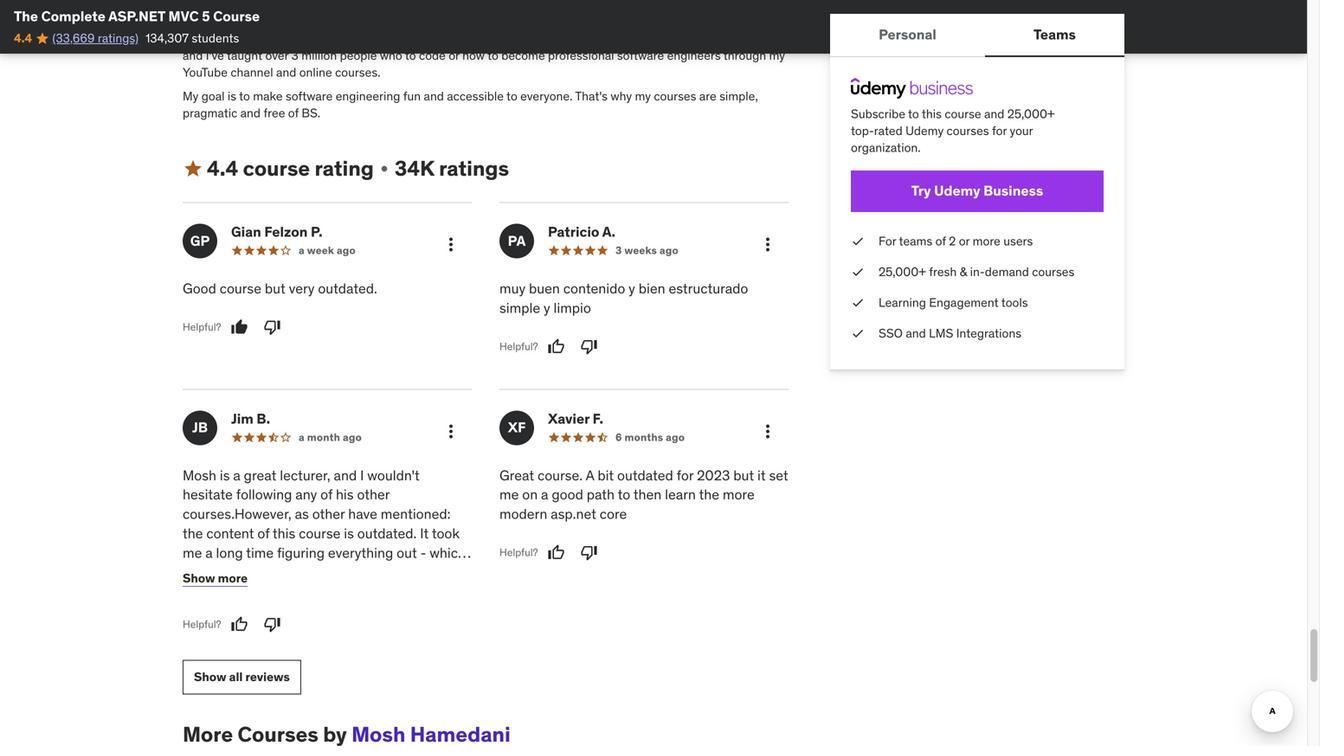 Task type: locate. For each thing, give the bounding box(es) containing it.
of left his
[[321, 486, 333, 504]]

set
[[770, 467, 789, 484]]

this down udemy business "image"
[[922, 106, 942, 122]]

of left the 'bs.'
[[288, 105, 299, 121]]

software up become at top
[[512, 30, 559, 46]]

other down his
[[312, 505, 345, 523]]

how
[[463, 47, 485, 63]]

0 horizontal spatial or
[[449, 47, 460, 63]]

1 vertical spatial show
[[194, 669, 227, 685]]

1 vertical spatial courses
[[947, 123, 990, 139]]

0 horizontal spatial 4.4
[[14, 30, 32, 46]]

is inside the however, as other have mentioned: the content of this course is outdated. it took me a long time figuring everything out - which in turn did provide some additional things to learn.
[[344, 525, 354, 543]]

the left "content"
[[183, 525, 203, 543]]

1 vertical spatial 4.4
[[207, 156, 238, 182]]

the down 2023
[[699, 486, 720, 504]]

simple
[[500, 299, 541, 317]]

to right how
[[488, 47, 499, 63]]

helpful? left mark review by xavier f. as helpful image
[[500, 546, 538, 560]]

1 vertical spatial this
[[273, 525, 296, 543]]

become
[[502, 47, 545, 63]]

things
[[399, 564, 438, 581]]

helpful? left undo mark review by gian felzon p. as helpful 'image'
[[183, 320, 221, 334]]

users
[[1004, 233, 1034, 249]]

helpful? down learn.
[[183, 618, 221, 631]]

two
[[638, 30, 658, 46]]

of down however, on the left of page
[[258, 525, 270, 543]]

0 horizontal spatial 25,000+
[[879, 264, 927, 280]]

additional actions for review by jim b. image
[[441, 421, 462, 442]]

other inside mosh is a great lecturer, and i wouldn't hesitate following any of his other courses.
[[357, 486, 390, 504]]

1 horizontal spatial my
[[770, 47, 786, 63]]

to inside subscribe to this course and 25,000+ top‑rated udemy courses for your organization.
[[909, 106, 920, 122]]

medium image
[[183, 159, 204, 179]]

course down as
[[299, 525, 341, 543]]

or right 2
[[959, 233, 970, 249]]

or left how
[[449, 47, 460, 63]]

xsmall image up xsmall icon
[[851, 264, 865, 281]]

1 horizontal spatial y
[[629, 280, 636, 298]]

sso
[[879, 326, 903, 341]]

the inside great course. a bit outdated for 2023 but it set me on a good path to then learn the more modern asp.net core
[[699, 486, 720, 504]]

0 horizontal spatial other
[[312, 505, 345, 523]]

1 vertical spatial 3
[[616, 244, 622, 257]]

ago for gian felzon p.
[[337, 244, 356, 257]]

mosh is a great lecturer, and i wouldn't hesitate following any of his other courses.
[[183, 467, 420, 523]]

other up the 'have' in the bottom of the page
[[357, 486, 390, 504]]

0 horizontal spatial but
[[265, 280, 286, 298]]

4.4 down the
[[14, 30, 32, 46]]

on
[[523, 486, 538, 504]]

online
[[299, 64, 332, 80]]

1 horizontal spatial more
[[723, 486, 755, 504]]

helpful? left mark review by patricio a. as helpful icon
[[500, 340, 538, 353]]

months
[[625, 431, 664, 444]]

great
[[500, 467, 535, 484]]

1 vertical spatial more
[[723, 486, 755, 504]]

0 vertical spatial mosh
[[264, 30, 294, 46]]

courses
[[654, 88, 697, 104], [947, 123, 990, 139], [1033, 264, 1075, 280]]

complete
[[41, 7, 106, 25]]

my down experience
[[770, 47, 786, 63]]

a
[[441, 30, 447, 46], [299, 244, 305, 257], [299, 431, 305, 444], [233, 467, 241, 484], [541, 486, 549, 504], [205, 544, 213, 562]]

to
[[405, 47, 416, 63], [488, 47, 499, 63], [239, 88, 250, 104], [507, 88, 518, 104], [909, 106, 920, 122], [618, 486, 631, 504], [441, 564, 454, 581]]

million
[[302, 47, 337, 63]]

are
[[700, 88, 717, 104]]

estructurado
[[669, 280, 749, 298]]

helpful? for good course but very outdated.
[[183, 320, 221, 334]]

3 left weeks
[[616, 244, 622, 257]]

courses. down the hesitate
[[183, 505, 235, 523]]

0 vertical spatial or
[[449, 47, 460, 63]]

a right on at the bottom left of the page
[[541, 486, 549, 504]]

is
[[253, 30, 261, 46], [228, 88, 236, 104], [220, 467, 230, 484], [344, 525, 354, 543]]

1 horizontal spatial 4.4
[[207, 156, 238, 182]]

time
[[246, 544, 274, 562]]

additional actions for review by gian felzon p. image
[[441, 234, 462, 255]]

and right fun
[[424, 88, 444, 104]]

a left great
[[233, 467, 241, 484]]

y down "buen"
[[544, 299, 551, 317]]

for inside great course. a bit outdated for 2023 but it set me on a good path to then learn the more modern asp.net core
[[677, 467, 694, 484]]

courses. down the people
[[335, 64, 381, 80]]

ago right weeks
[[660, 244, 679, 257]]

more inside 'button'
[[218, 571, 248, 586]]

software down two
[[617, 47, 665, 63]]

2 horizontal spatial courses
[[1033, 264, 1075, 280]]

ago for xavier f.
[[666, 431, 685, 444]]

udemy
[[906, 123, 944, 139], [935, 182, 981, 200]]

additional actions for review by patricio a. image
[[758, 234, 779, 255]]

a right i'm
[[441, 30, 447, 46]]

to inside great course. a bit outdated for 2023 but it set me on a good path to then learn the more modern asp.net core
[[618, 486, 631, 504]]

mosh up the over
[[264, 30, 294, 46]]

bs.
[[302, 105, 321, 121]]

0 vertical spatial my
[[770, 47, 786, 63]]

free
[[264, 105, 285, 121]]

1 vertical spatial udemy
[[935, 182, 981, 200]]

but left very
[[265, 280, 286, 298]]

1 vertical spatial other
[[312, 505, 345, 523]]

long
[[216, 544, 243, 562]]

0 horizontal spatial 3
[[292, 47, 299, 63]]

is inside mosh is a great lecturer, and i wouldn't hesitate following any of his other courses.
[[220, 467, 230, 484]]

software up the 'bs.'
[[286, 88, 333, 104]]

y left the bien
[[629, 280, 636, 298]]

mosh inside hi! my name is mosh (moshfegh) hamedani! i'm a passionate software engineer with two decades of experience and i've taught over 3 million people who to code or how to become professional software engineers through my youtube channel and online courses. my goal is to make software engineering fun and accessible to everyone. that's why my courses are simple, pragmatic and free of bs.
[[264, 30, 294, 46]]

ago right month
[[343, 431, 362, 444]]

0 vertical spatial 25,000+
[[1008, 106, 1056, 122]]

1 vertical spatial the
[[183, 525, 203, 543]]

month
[[307, 431, 340, 444]]

my right why
[[635, 88, 651, 104]]

my
[[770, 47, 786, 63], [635, 88, 651, 104]]

to down which on the left bottom
[[441, 564, 454, 581]]

0 horizontal spatial courses
[[654, 88, 697, 104]]

mark review by xavier f. as helpful image
[[548, 544, 565, 562]]

pa
[[508, 232, 526, 250]]

show more button
[[183, 562, 248, 596]]

0 vertical spatial the
[[699, 486, 720, 504]]

following
[[236, 486, 292, 504]]

0 horizontal spatial the
[[183, 525, 203, 543]]

people
[[340, 47, 377, 63]]

show for show all reviews
[[194, 669, 227, 685]]

1 horizontal spatial but
[[734, 467, 755, 484]]

the complete asp.net mvc 5 course
[[14, 7, 260, 25]]

xsmall image left 34k
[[378, 162, 391, 176]]

1 horizontal spatial the
[[699, 486, 720, 504]]

1 vertical spatial courses.
[[183, 505, 235, 523]]

udemy up organization.
[[906, 123, 944, 139]]

0 vertical spatial other
[[357, 486, 390, 504]]

1 horizontal spatial 3
[[616, 244, 622, 257]]

xavier
[[548, 410, 590, 428]]

mosh inside mosh is a great lecturer, and i wouldn't hesitate following any of his other courses.
[[183, 467, 217, 484]]

fun
[[403, 88, 421, 104]]

subscribe to this course and 25,000+ top‑rated udemy courses for your organization.
[[851, 106, 1056, 156]]

show inside 'button'
[[183, 571, 215, 586]]

undo mark review by gian felzon p. as helpful image
[[231, 319, 248, 336]]

wouldn't
[[367, 467, 420, 484]]

ago for patricio a.
[[660, 244, 679, 257]]

tab list containing personal
[[831, 14, 1125, 57]]

0 horizontal spatial courses.
[[183, 505, 235, 523]]

core
[[600, 505, 627, 523]]

more down 2023
[[723, 486, 755, 504]]

1 horizontal spatial courses.
[[335, 64, 381, 80]]

1 horizontal spatial 25,000+
[[1008, 106, 1056, 122]]

and inside mosh is a great lecturer, and i wouldn't hesitate following any of his other courses.
[[334, 467, 357, 484]]

courses left your
[[947, 123, 990, 139]]

engineer
[[562, 30, 610, 46]]

1 vertical spatial or
[[959, 233, 970, 249]]

this up figuring
[[273, 525, 296, 543]]

0 vertical spatial this
[[922, 106, 942, 122]]

is up the hesitate
[[220, 467, 230, 484]]

ago right months
[[666, 431, 685, 444]]

1 horizontal spatial for
[[993, 123, 1007, 139]]

25,000+ up your
[[1008, 106, 1056, 122]]

this inside the however, as other have mentioned: the content of this course is outdated. it took me a long time figuring everything out - which in turn did provide some additional things to learn.
[[273, 525, 296, 543]]

lms
[[929, 326, 954, 341]]

1 vertical spatial me
[[183, 544, 202, 562]]

3
[[292, 47, 299, 63], [616, 244, 622, 257]]

0 vertical spatial udemy
[[906, 123, 944, 139]]

0 vertical spatial for
[[993, 123, 1007, 139]]

2023
[[697, 467, 731, 484]]

2 horizontal spatial more
[[973, 233, 1001, 249]]

more left users
[[973, 233, 1001, 249]]

2 vertical spatial more
[[218, 571, 248, 586]]

0 vertical spatial courses
[[654, 88, 697, 104]]

1 horizontal spatial other
[[357, 486, 390, 504]]

a left week
[[299, 244, 305, 257]]

good
[[183, 280, 216, 298]]

personal
[[879, 25, 937, 43]]

course.
[[538, 467, 583, 484]]

0 horizontal spatial for
[[677, 467, 694, 484]]

more
[[973, 233, 1001, 249], [723, 486, 755, 504], [218, 571, 248, 586]]

3 inside hi! my name is mosh (moshfegh) hamedani! i'm a passionate software engineer with two decades of experience and i've taught over 3 million people who to code or how to become professional software engineers through my youtube channel and online courses. my goal is to make software engineering fun and accessible to everyone. that's why my courses are simple, pragmatic and free of bs.
[[292, 47, 299, 63]]

1 vertical spatial my
[[635, 88, 651, 104]]

and up try udemy business
[[985, 106, 1005, 122]]

0 vertical spatial 3
[[292, 47, 299, 63]]

to right the who
[[405, 47, 416, 63]]

me left on at the bottom left of the page
[[500, 486, 519, 504]]

0 vertical spatial 4.4
[[14, 30, 32, 46]]

0 vertical spatial me
[[500, 486, 519, 504]]

and left free
[[240, 105, 261, 121]]

accessible
[[447, 88, 504, 104]]

tab list
[[831, 14, 1125, 57]]

but left it
[[734, 467, 755, 484]]

1 vertical spatial mosh
[[183, 467, 217, 484]]

is right goal
[[228, 88, 236, 104]]

a inside hi! my name is mosh (moshfegh) hamedani! i'm a passionate software engineer with two decades of experience and i've taught over 3 million people who to code or how to become professional software engineers through my youtube channel and online courses. my goal is to make software engineering fun and accessible to everyone. that's why my courses are simple, pragmatic and free of bs.
[[441, 30, 447, 46]]

lecturer,
[[280, 467, 331, 484]]

and left i
[[334, 467, 357, 484]]

try udemy business link
[[851, 170, 1104, 212]]

or inside hi! my name is mosh (moshfegh) hamedani! i'm a passionate software engineer with two decades of experience and i've taught over 3 million people who to code or how to become professional software engineers through my youtube channel and online courses. my goal is to make software engineering fun and accessible to everyone. that's why my courses are simple, pragmatic and free of bs.
[[449, 47, 460, 63]]

-
[[421, 544, 426, 562]]

1 vertical spatial y
[[544, 299, 551, 317]]

show
[[183, 571, 215, 586], [194, 669, 227, 685]]

2 horizontal spatial software
[[617, 47, 665, 63]]

with
[[613, 30, 636, 46]]

outdated. down a week ago
[[318, 280, 378, 298]]

0 vertical spatial courses.
[[335, 64, 381, 80]]

and down the over
[[276, 64, 297, 80]]

0 horizontal spatial this
[[273, 525, 296, 543]]

everyone.
[[521, 88, 573, 104]]

and right sso
[[906, 326, 927, 341]]

6 months ago
[[616, 431, 685, 444]]

courses left are
[[654, 88, 697, 104]]

1 vertical spatial 25,000+
[[879, 264, 927, 280]]

and
[[183, 47, 203, 63], [276, 64, 297, 80], [424, 88, 444, 104], [240, 105, 261, 121], [985, 106, 1005, 122], [906, 326, 927, 341], [334, 467, 357, 484]]

the
[[699, 486, 720, 504], [183, 525, 203, 543]]

134,307 students
[[145, 30, 239, 46]]

more inside great course. a bit outdated for 2023 but it set me on a good path to then learn the more modern asp.net core
[[723, 486, 755, 504]]

xf
[[508, 419, 526, 437]]

week
[[307, 244, 334, 257]]

0 vertical spatial but
[[265, 280, 286, 298]]

1 horizontal spatial software
[[512, 30, 559, 46]]

2 vertical spatial software
[[286, 88, 333, 104]]

all
[[229, 669, 243, 685]]

0 horizontal spatial y
[[544, 299, 551, 317]]

1 horizontal spatial this
[[922, 106, 942, 122]]

udemy inside subscribe to this course and 25,000+ top‑rated udemy courses for your organization.
[[906, 123, 944, 139]]

show inside button
[[194, 669, 227, 685]]

for up learn at the bottom right of the page
[[677, 467, 694, 484]]

0 horizontal spatial more
[[218, 571, 248, 586]]

course down udemy business "image"
[[945, 106, 982, 122]]

outdated. up out
[[358, 525, 417, 543]]

channel
[[231, 64, 273, 80]]

xavier f.
[[548, 410, 604, 428]]

xsmall image down xsmall icon
[[851, 325, 865, 342]]

2 vertical spatial courses
[[1033, 264, 1075, 280]]

25,000+ up learning
[[879, 264, 927, 280]]

a week ago
[[299, 244, 356, 257]]

helpful?
[[183, 320, 221, 334], [500, 340, 538, 353], [500, 546, 538, 560], [183, 618, 221, 631]]

subscribe
[[851, 106, 906, 122]]

xsmall image
[[378, 162, 391, 176], [851, 233, 865, 250], [851, 264, 865, 281], [851, 325, 865, 342]]

courses right demand on the top of page
[[1033, 264, 1075, 280]]

0 horizontal spatial me
[[183, 544, 202, 562]]

mosh up the hesitate
[[183, 467, 217, 484]]

1 horizontal spatial me
[[500, 486, 519, 504]]

me inside the however, as other have mentioned: the content of this course is outdated. it took me a long time figuring everything out - which in turn did provide some additional things to learn.
[[183, 544, 202, 562]]

1 horizontal spatial courses
[[947, 123, 990, 139]]

0 horizontal spatial my
[[635, 88, 651, 104]]

everything
[[328, 544, 393, 562]]

to up core
[[618, 486, 631, 504]]

more down long
[[218, 571, 248, 586]]

integrations
[[957, 326, 1022, 341]]

1 horizontal spatial mosh
[[264, 30, 294, 46]]

is up everything
[[344, 525, 354, 543]]

course
[[213, 7, 260, 25]]

jim
[[231, 410, 254, 428]]

decades
[[661, 30, 707, 46]]

reviews
[[246, 669, 290, 685]]

for left your
[[993, 123, 1007, 139]]

udemy right try
[[935, 182, 981, 200]]

0 vertical spatial y
[[629, 280, 636, 298]]

to down udemy business "image"
[[909, 106, 920, 122]]

provide
[[248, 564, 295, 581]]

xsmall image left for
[[851, 233, 865, 250]]

0 horizontal spatial software
[[286, 88, 333, 104]]

0 vertical spatial show
[[183, 571, 215, 586]]

6
[[616, 431, 622, 444]]

any
[[296, 486, 317, 504]]

mvc
[[168, 7, 199, 25]]

3 right the over
[[292, 47, 299, 63]]

4.4 right medium "icon"
[[207, 156, 238, 182]]

0 horizontal spatial mosh
[[183, 467, 217, 484]]

me up in
[[183, 544, 202, 562]]

youtube
[[183, 64, 228, 80]]

teams
[[1034, 25, 1077, 43]]

content
[[206, 525, 254, 543]]

1 vertical spatial but
[[734, 467, 755, 484]]

a up turn
[[205, 544, 213, 562]]

ago right week
[[337, 244, 356, 257]]

34k
[[395, 156, 435, 182]]

but
[[265, 280, 286, 298], [734, 467, 755, 484]]

1 vertical spatial for
[[677, 467, 694, 484]]

1 vertical spatial outdated.
[[358, 525, 417, 543]]

4.4 for 4.4 course rating
[[207, 156, 238, 182]]



Task type: vqa. For each thing, say whether or not it's contained in the screenshot.
"(12)"
no



Task type: describe. For each thing, give the bounding box(es) containing it.
0 vertical spatial more
[[973, 233, 1001, 249]]

ago for jim b.
[[343, 431, 362, 444]]

experience
[[724, 30, 783, 46]]

helpful? for great course. a bit outdated for 2023 but it set me on a good path to then learn the more modern asp.net core
[[500, 546, 538, 560]]

demand
[[986, 264, 1030, 280]]

and inside subscribe to this course and 25,000+ top‑rated udemy courses for your organization.
[[985, 106, 1005, 122]]

it
[[758, 467, 766, 484]]

teams
[[900, 233, 933, 249]]

0 vertical spatial software
[[512, 30, 559, 46]]

in
[[183, 564, 194, 581]]

that's
[[575, 88, 608, 104]]

goal
[[202, 88, 225, 104]]

course inside the however, as other have mentioned: the content of this course is outdated. it took me a long time figuring everything out - which in turn did provide some additional things to learn.
[[299, 525, 341, 543]]

show more
[[183, 571, 248, 586]]

pragmatic
[[183, 105, 238, 121]]

muy buen contenido y bien estructurado simple y limpio
[[500, 280, 749, 317]]

additional actions for review by xavier f. image
[[758, 421, 779, 442]]

gian felzon p.
[[231, 223, 323, 241]]

show all reviews button
[[183, 660, 301, 695]]

xsmall image for sso
[[851, 325, 865, 342]]

course inside subscribe to this course and 25,000+ top‑rated udemy courses for your organization.
[[945, 106, 982, 122]]

hi! my name is mosh (moshfegh) hamedani! i'm a passionate software engineer with two decades of experience and i've taught over 3 million people who to code or how to become professional software engineers through my youtube channel and online courses. my goal is to make software engineering fun and accessible to everyone. that's why my courses are simple, pragmatic and free of bs.
[[183, 30, 786, 121]]

mark review by patricio a. as helpful image
[[548, 338, 565, 355]]

make
[[253, 88, 283, 104]]

udemy inside 'link'
[[935, 182, 981, 200]]

asp.net
[[108, 7, 165, 25]]

why
[[611, 88, 632, 104]]

courses inside hi! my name is mosh (moshfegh) hamedani! i'm a passionate software engineer with two decades of experience and i've taught over 3 million people who to code or how to become professional software engineers through my youtube channel and online courses. my goal is to make software engineering fun and accessible to everyone. that's why my courses are simple, pragmatic and free of bs.
[[654, 88, 697, 104]]

learning engagement tools
[[879, 295, 1029, 310]]

25,000+ inside subscribe to this course and 25,000+ top‑rated udemy courses for your organization.
[[1008, 106, 1056, 122]]

organization.
[[851, 140, 921, 156]]

(moshfegh) hamedani!
[[297, 30, 419, 46]]

134,307
[[145, 30, 189, 46]]

udemy business image
[[851, 78, 974, 99]]

of up engineers
[[710, 30, 721, 46]]

then
[[634, 486, 662, 504]]

show all reviews
[[194, 669, 290, 685]]

the
[[14, 7, 38, 25]]

engineers
[[667, 47, 721, 63]]

mark review by xavier f. as unhelpful image
[[581, 544, 598, 562]]

it
[[420, 525, 429, 543]]

1 horizontal spatial or
[[959, 233, 970, 249]]

this inside subscribe to this course and 25,000+ top‑rated udemy courses for your organization.
[[922, 106, 942, 122]]

ratings)
[[98, 30, 139, 46]]

taught
[[227, 47, 263, 63]]

3 weeks ago
[[616, 244, 679, 257]]

and down "134,307 students"
[[183, 47, 203, 63]]

of inside the however, as other have mentioned: the content of this course is outdated. it took me a long time figuring everything out - which in turn did provide some additional things to learn.
[[258, 525, 270, 543]]

ratings
[[439, 156, 509, 182]]

good
[[552, 486, 584, 504]]

me inside great course. a bit outdated for 2023 but it set me on a good path to then learn the more modern asp.net core
[[500, 486, 519, 504]]

gian
[[231, 223, 261, 241]]

to inside the however, as other have mentioned: the content of this course is outdated. it took me a long time figuring everything out - which in turn did provide some additional things to learn.
[[441, 564, 454, 581]]

for inside subscribe to this course and 25,000+ top‑rated udemy courses for your organization.
[[993, 123, 1007, 139]]

his
[[336, 486, 354, 504]]

outdated
[[618, 467, 674, 484]]

xsmall image for 25,000+
[[851, 264, 865, 281]]

course up undo mark review by gian felzon p. as helpful 'image'
[[220, 280, 262, 298]]

felzon
[[264, 223, 308, 241]]

mark review by patricio a. as unhelpful image
[[581, 338, 598, 355]]

(33,669
[[52, 30, 95, 46]]

f.
[[593, 410, 604, 428]]

additional
[[335, 564, 396, 581]]

of inside mosh is a great lecturer, and i wouldn't hesitate following any of his other courses.
[[321, 486, 333, 504]]

engineering
[[336, 88, 401, 104]]

courses inside subscribe to this course and 25,000+ top‑rated udemy courses for your organization.
[[947, 123, 990, 139]]

2
[[949, 233, 957, 249]]

mentioned:
[[381, 505, 451, 523]]

course down free
[[243, 156, 310, 182]]

hesitate
[[183, 486, 233, 504]]

4.4 for 4.4
[[14, 30, 32, 46]]

a left month
[[299, 431, 305, 444]]

hi! my
[[183, 30, 217, 46]]

engagement
[[930, 295, 999, 310]]

fresh
[[930, 264, 957, 280]]

your
[[1010, 123, 1034, 139]]

patricio a.
[[548, 223, 616, 241]]

helpful? for muy buen contenido y bien estructurado simple y limpio
[[500, 340, 538, 353]]

weeks
[[625, 244, 657, 257]]

(33,669 ratings)
[[52, 30, 139, 46]]

a inside the however, as other have mentioned: the content of this course is outdated. it took me a long time figuring everything out - which in turn did provide some additional things to learn.
[[205, 544, 213, 562]]

who
[[380, 47, 403, 63]]

show for show more
[[183, 571, 215, 586]]

bien
[[639, 280, 666, 298]]

mark review by jim b. as helpful image
[[231, 616, 248, 633]]

muy
[[500, 280, 526, 298]]

25,000+ fresh & in-demand courses
[[879, 264, 1075, 280]]

for
[[879, 233, 897, 249]]

xsmall image
[[851, 294, 865, 311]]

the inside the however, as other have mentioned: the content of this course is outdated. it took me a long time figuring everything out - which in turn did provide some additional things to learn.
[[183, 525, 203, 543]]

a.
[[603, 223, 616, 241]]

took
[[432, 525, 460, 543]]

0 vertical spatial outdated.
[[318, 280, 378, 298]]

to left everyone.
[[507, 88, 518, 104]]

tools
[[1002, 295, 1029, 310]]

b.
[[257, 410, 270, 428]]

jb
[[192, 419, 208, 437]]

some
[[298, 564, 332, 581]]

but inside great course. a bit outdated for 2023 but it set me on a good path to then learn the more modern asp.net core
[[734, 467, 755, 484]]

courses. inside mosh is a great lecturer, and i wouldn't hesitate following any of his other courses.
[[183, 505, 235, 523]]

try udemy business
[[912, 182, 1044, 200]]

rating
[[315, 156, 374, 182]]

sso and lms integrations
[[879, 326, 1022, 341]]

mark review by gian felzon p. as unhelpful image
[[264, 319, 281, 336]]

mark review by jim b. as unhelpful image
[[264, 616, 281, 633]]

courses. inside hi! my name is mosh (moshfegh) hamedani! i'm a passionate software engineer with two decades of experience and i've taught over 3 million people who to code or how to become professional software engineers through my youtube channel and online courses. my goal is to make software engineering fun and accessible to everyone. that's why my courses are simple, pragmatic and free of bs.
[[335, 64, 381, 80]]

jim b.
[[231, 410, 270, 428]]

simple,
[[720, 88, 758, 104]]

a inside mosh is a great lecturer, and i wouldn't hesitate following any of his other courses.
[[233, 467, 241, 484]]

of left 2
[[936, 233, 947, 249]]

try
[[912, 182, 932, 200]]

business
[[984, 182, 1044, 200]]

is up taught
[[253, 30, 261, 46]]

to left make
[[239, 88, 250, 104]]

figuring
[[277, 544, 325, 562]]

learning
[[879, 295, 927, 310]]

xsmall image for for
[[851, 233, 865, 250]]

great course. a bit outdated for 2023 but it set me on a good path to then learn the more modern asp.net core
[[500, 467, 789, 523]]

outdated. inside the however, as other have mentioned: the content of this course is outdated. it took me a long time figuring everything out - which in turn did provide some additional things to learn.
[[358, 525, 417, 543]]

other inside the however, as other have mentioned: the content of this course is outdated. it took me a long time figuring everything out - which in turn did provide some additional things to learn.
[[312, 505, 345, 523]]

1 vertical spatial software
[[617, 47, 665, 63]]

students
[[192, 30, 239, 46]]

5
[[202, 7, 210, 25]]

a inside great course. a bit outdated for 2023 but it set me on a good path to then learn the more modern asp.net core
[[541, 486, 549, 504]]



